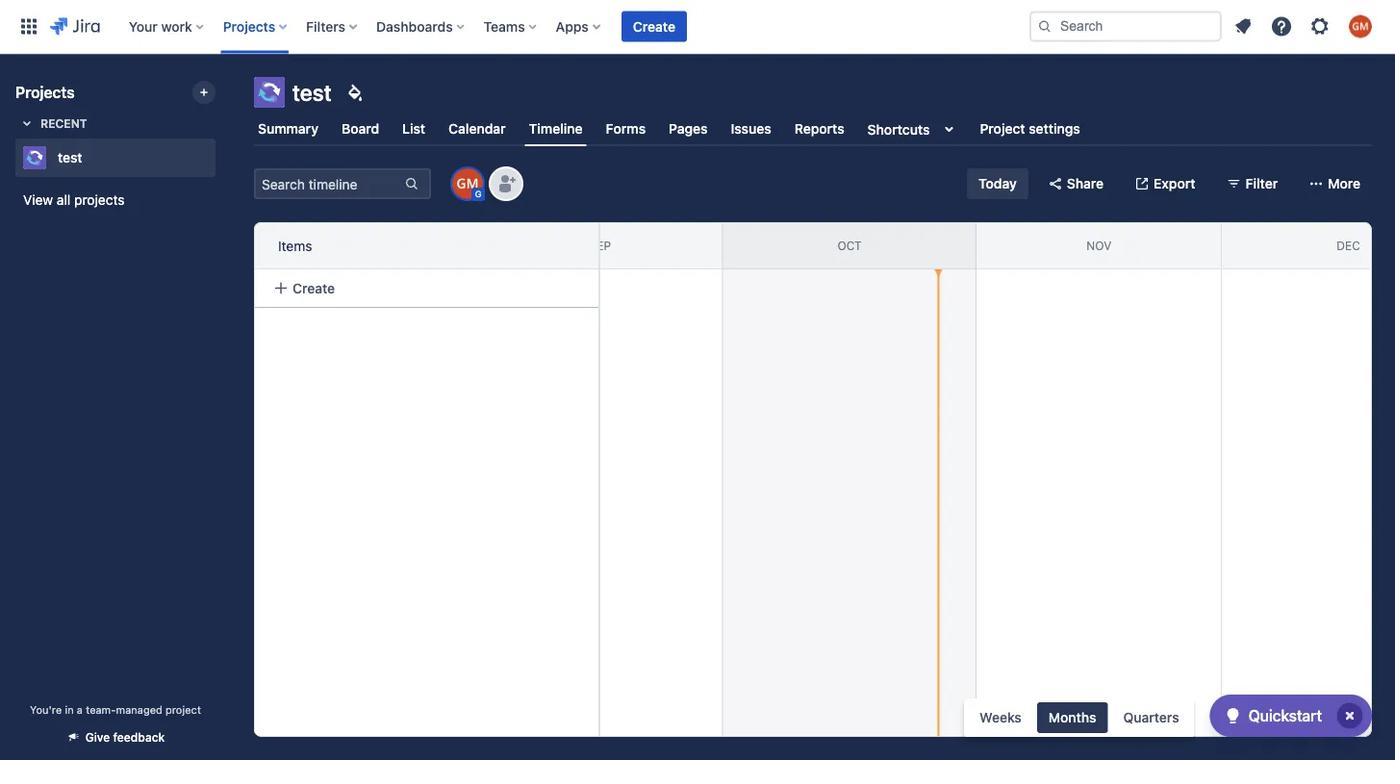 Task type: describe. For each thing, give the bounding box(es) containing it.
export
[[1154, 176, 1195, 191]]

feedback
[[113, 731, 165, 744]]

projects inside 'dropdown button'
[[223, 18, 275, 34]]

months
[[1049, 710, 1096, 725]]

1 vertical spatial create button
[[262, 271, 592, 305]]

team-
[[86, 703, 116, 716]]

dismiss quickstart image
[[1334, 700, 1365, 731]]

help image
[[1270, 15, 1293, 38]]

check image
[[1222, 704, 1245, 727]]

create button inside "primary" element
[[621, 11, 687, 42]]

items
[[278, 238, 312, 254]]

your profile and settings image
[[1349, 15, 1372, 38]]

banner containing your work
[[0, 0, 1395, 54]]

a
[[77, 703, 83, 716]]

items grid
[[224, 222, 1395, 736]]

give
[[85, 731, 110, 744]]

today button
[[967, 168, 1028, 199]]

work
[[161, 18, 192, 34]]

quickstart button
[[1210, 695, 1372, 737]]

apps button
[[550, 11, 608, 42]]

calendar link
[[445, 112, 510, 146]]

quarters button
[[1112, 702, 1191, 733]]

your
[[129, 18, 158, 34]]

oct
[[838, 239, 862, 252]]

pages link
[[665, 112, 712, 146]]

dashboards
[[376, 18, 453, 34]]

board
[[342, 121, 379, 137]]

summary
[[258, 121, 318, 137]]

row inside items "grid"
[[254, 269, 598, 308]]

list
[[402, 121, 425, 137]]

Search field
[[1029, 11, 1222, 42]]

filters
[[306, 18, 345, 34]]

give feedback button
[[55, 722, 176, 753]]

project settings
[[980, 121, 1080, 137]]

pages
[[669, 121, 708, 137]]

shortcuts button
[[864, 112, 964, 146]]

your work
[[129, 18, 192, 34]]

forms
[[606, 121, 646, 137]]

your work button
[[123, 11, 211, 42]]

reports link
[[791, 112, 848, 146]]

reports
[[794, 121, 844, 137]]

recent
[[40, 116, 87, 130]]

filter
[[1245, 176, 1278, 191]]

board link
[[338, 112, 383, 146]]

filter button
[[1215, 168, 1289, 199]]

projects button
[[217, 11, 295, 42]]

create inside "primary" element
[[633, 18, 675, 34]]

weeks
[[979, 710, 1022, 725]]

calendar
[[448, 121, 506, 137]]

weeks button
[[968, 702, 1033, 733]]



Task type: locate. For each thing, give the bounding box(es) containing it.
giulia masi image
[[452, 168, 483, 199]]

Search timeline text field
[[256, 170, 402, 197]]

issues
[[731, 121, 771, 137]]

sep
[[589, 239, 611, 252]]

primary element
[[12, 0, 1029, 53]]

more
[[1328, 176, 1360, 191]]

view
[[23, 192, 53, 208]]

share
[[1067, 176, 1104, 191]]

create button right apps popup button
[[621, 11, 687, 42]]

shortcuts
[[867, 121, 930, 137]]

set background color image
[[343, 81, 366, 104]]

quickstart
[[1248, 707, 1322, 725]]

settings image
[[1308, 15, 1332, 38]]

projects right work
[[223, 18, 275, 34]]

projects
[[223, 18, 275, 34], [15, 83, 75, 102]]

you're in a team-managed project
[[30, 703, 201, 716]]

create button
[[621, 11, 687, 42], [262, 271, 592, 305]]

0 vertical spatial test
[[292, 79, 332, 106]]

view all projects
[[23, 192, 125, 208]]

managed
[[116, 703, 162, 716]]

1 vertical spatial create
[[292, 280, 335, 296]]

test link
[[15, 139, 208, 177]]

dec
[[1337, 239, 1360, 252]]

banner
[[0, 0, 1395, 54]]

projects up the collapse recent projects icon
[[15, 83, 75, 102]]

view all projects link
[[15, 183, 216, 217]]

0 vertical spatial projects
[[223, 18, 275, 34]]

tab list containing timeline
[[242, 112, 1383, 146]]

all
[[57, 192, 70, 208]]

row
[[254, 269, 598, 308]]

0 horizontal spatial create
[[292, 280, 335, 296]]

collapse recent projects image
[[15, 112, 38, 135]]

0 horizontal spatial test
[[58, 150, 82, 165]]

apps
[[556, 18, 589, 34]]

aug
[[338, 239, 363, 252]]

search image
[[1037, 19, 1053, 34]]

list link
[[398, 112, 429, 146]]

issues link
[[727, 112, 775, 146]]

forms link
[[602, 112, 650, 146]]

appswitcher icon image
[[17, 15, 40, 38]]

1 vertical spatial test
[[58, 150, 82, 165]]

0 horizontal spatial create button
[[262, 271, 592, 305]]

0 horizontal spatial projects
[[15, 83, 75, 102]]

projects
[[74, 192, 125, 208]]

give feedback
[[85, 731, 165, 744]]

nov
[[1087, 239, 1112, 252]]

1 horizontal spatial create
[[633, 18, 675, 34]]

you're
[[30, 703, 62, 716]]

today
[[979, 176, 1017, 191]]

settings
[[1029, 121, 1080, 137]]

tab list
[[242, 112, 1383, 146]]

filters button
[[300, 11, 365, 42]]

more button
[[1297, 168, 1372, 199]]

create project image
[[196, 85, 212, 100]]

notifications image
[[1231, 15, 1255, 38]]

1 horizontal spatial projects
[[223, 18, 275, 34]]

share button
[[1036, 168, 1115, 199]]

create right apps popup button
[[633, 18, 675, 34]]

project settings link
[[976, 112, 1084, 146]]

project
[[980, 121, 1025, 137]]

months button
[[1037, 702, 1108, 733]]

items row group
[[254, 222, 598, 269]]

1 vertical spatial projects
[[15, 83, 75, 102]]

test
[[292, 79, 332, 106], [58, 150, 82, 165]]

1 horizontal spatial create button
[[621, 11, 687, 42]]

create
[[633, 18, 675, 34], [292, 280, 335, 296]]

create button down items row group
[[262, 271, 592, 305]]

in
[[65, 703, 74, 716]]

0 vertical spatial create
[[633, 18, 675, 34]]

dashboards button
[[370, 11, 472, 42]]

teams button
[[478, 11, 544, 42]]

project
[[165, 703, 201, 716]]

test left set background color image
[[292, 79, 332, 106]]

create down the items
[[292, 280, 335, 296]]

test down "recent"
[[58, 150, 82, 165]]

1 horizontal spatial test
[[292, 79, 332, 106]]

add to starred image
[[210, 146, 233, 169]]

0 vertical spatial create button
[[621, 11, 687, 42]]

jira image
[[50, 15, 100, 38], [50, 15, 100, 38]]

teams
[[484, 18, 525, 34]]

timeline
[[529, 121, 583, 136]]

quarters
[[1123, 710, 1179, 725]]

summary link
[[254, 112, 322, 146]]

export button
[[1123, 168, 1207, 199]]

add people image
[[495, 172, 518, 195]]



Task type: vqa. For each thing, say whether or not it's contained in the screenshot.
Dismiss Quickstart image
yes



